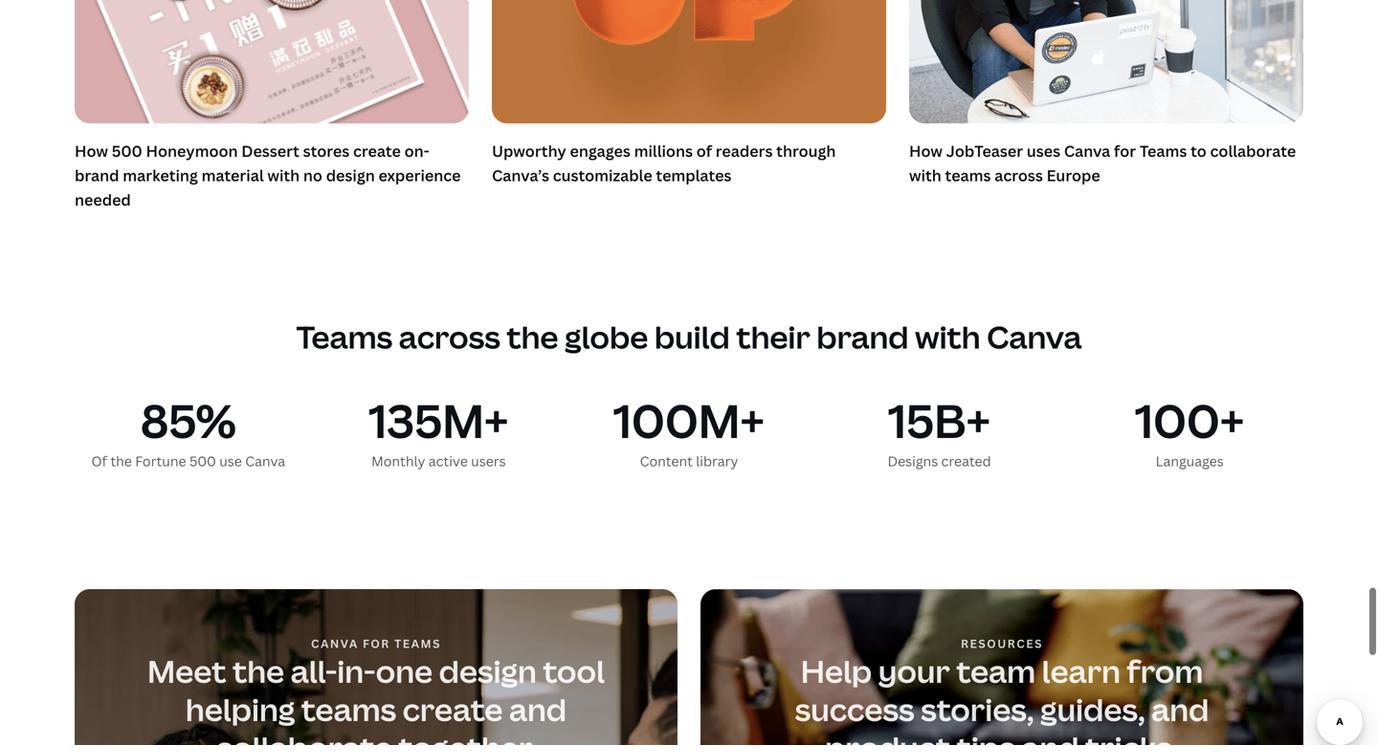 Task type: locate. For each thing, give the bounding box(es) containing it.
users
[[471, 452, 506, 470]]

100+
[[1135, 389, 1244, 452]]

1 vertical spatial collaborate
[[215, 727, 392, 746]]

500
[[112, 141, 142, 161], [189, 452, 216, 470]]

teams across the globe build their brand with canva
[[296, 316, 1082, 358]]

1 vertical spatial design
[[439, 651, 537, 692]]

create
[[353, 141, 401, 161], [403, 689, 503, 731]]

collaborate right to
[[1210, 141, 1296, 161]]

15b+ designs created
[[888, 389, 991, 470]]

their
[[736, 316, 810, 358]]

for right all-
[[363, 636, 390, 652]]

collaborate down all-
[[215, 727, 392, 746]]

1 horizontal spatial the
[[233, 651, 284, 692]]

designs
[[888, 452, 938, 470]]

500 up marketing
[[112, 141, 142, 161]]

1 vertical spatial for
[[363, 636, 390, 652]]

dessert
[[241, 141, 299, 161]]

design up together.
[[439, 651, 537, 692]]

2 vertical spatial teams
[[394, 636, 441, 652]]

marketing
[[123, 165, 198, 186]]

0 vertical spatial collaborate
[[1210, 141, 1296, 161]]

across down uses
[[995, 165, 1043, 186]]

0 horizontal spatial teams
[[296, 316, 393, 358]]

stories,
[[921, 689, 1034, 731]]

1 horizontal spatial how
[[909, 141, 943, 161]]

uses
[[1027, 141, 1061, 161]]

1 vertical spatial create
[[403, 689, 503, 731]]

0 vertical spatial 500
[[112, 141, 142, 161]]

500 left use
[[189, 452, 216, 470]]

and
[[509, 689, 567, 731], [1152, 689, 1209, 731], [1021, 727, 1079, 746]]

1 horizontal spatial brand
[[817, 316, 909, 358]]

success
[[795, 689, 915, 731]]

your
[[878, 651, 950, 692]]

meet
[[147, 651, 226, 692]]

how for how jobteaser uses canva for teams to collaborate with teams across europe
[[909, 141, 943, 161]]

0 horizontal spatial create
[[353, 141, 401, 161]]

0 horizontal spatial brand
[[75, 165, 119, 186]]

0 vertical spatial teams
[[945, 165, 991, 186]]

how
[[75, 141, 108, 161], [909, 141, 943, 161]]

0 vertical spatial teams
[[1140, 141, 1187, 161]]

with inside how 500 honeymoon dessert stores create on- brand marketing material with no design experience needed
[[267, 165, 300, 186]]

1 how from the left
[[75, 141, 108, 161]]

0 vertical spatial across
[[995, 165, 1043, 186]]

content
[[640, 452, 693, 470]]

tool
[[543, 651, 605, 692]]

millions
[[634, 141, 693, 161]]

the inside canva for teams meet the all-in-one design tool helping teams create and collaborate together.
[[233, 651, 284, 692]]

design
[[326, 165, 375, 186], [439, 651, 537, 692]]

0 horizontal spatial for
[[363, 636, 390, 652]]

0 horizontal spatial how
[[75, 141, 108, 161]]

needed
[[75, 190, 131, 210]]

product
[[825, 727, 951, 746]]

1 horizontal spatial for
[[1114, 141, 1136, 161]]

with
[[267, 165, 300, 186], [909, 165, 942, 186], [915, 316, 981, 358]]

0 horizontal spatial collaborate
[[215, 727, 392, 746]]

teams inside canva for teams meet the all-in-one design tool helping teams create and collaborate together.
[[394, 636, 441, 652]]

brand right the their
[[817, 316, 909, 358]]

0 horizontal spatial 500
[[112, 141, 142, 161]]

all-
[[291, 651, 337, 692]]

collaborate
[[1210, 141, 1296, 161], [215, 727, 392, 746]]

0 vertical spatial design
[[326, 165, 375, 186]]

in-
[[337, 651, 376, 692]]

create inside canva for teams meet the all-in-one design tool helping teams create and collaborate together.
[[403, 689, 503, 731]]

how jobteaser uses canva for teams to collaborate with teams across europe
[[909, 141, 1296, 186]]

1 horizontal spatial teams
[[394, 636, 441, 652]]

for left to
[[1114, 141, 1136, 161]]

teams
[[1140, 141, 1187, 161], [296, 316, 393, 358], [394, 636, 441, 652]]

brand up needed
[[75, 165, 119, 186]]

how 500 honeymoon dessert stores create on- brand marketing material with no design experience needed link
[[75, 0, 469, 216]]

across
[[995, 165, 1043, 186], [399, 316, 500, 358]]

canva inside canva for teams meet the all-in-one design tool helping teams create and collaborate together.
[[311, 636, 359, 652]]

the left globe
[[507, 316, 558, 358]]

0 horizontal spatial and
[[509, 689, 567, 731]]

together.
[[398, 727, 537, 746]]

across inside "how jobteaser uses canva for teams to collaborate with teams across europe"
[[995, 165, 1043, 186]]

monthly
[[371, 452, 425, 470]]

teams
[[945, 165, 991, 186], [301, 689, 396, 731]]

design inside how 500 honeymoon dessert stores create on- brand marketing material with no design experience needed
[[326, 165, 375, 186]]

europe
[[1047, 165, 1100, 186]]

0 horizontal spatial the
[[110, 452, 132, 470]]

how inside how 500 honeymoon dessert stores create on- brand marketing material with no design experience needed
[[75, 141, 108, 161]]

0 vertical spatial create
[[353, 141, 401, 161]]

no
[[303, 165, 322, 186]]

1 vertical spatial the
[[110, 452, 132, 470]]

how left "jobteaser"
[[909, 141, 943, 161]]

the right "of"
[[110, 452, 132, 470]]

how inside "how jobteaser uses canva for teams to collaborate with teams across europe"
[[909, 141, 943, 161]]

how up needed
[[75, 141, 108, 161]]

design down stores
[[326, 165, 375, 186]]

upworthy
[[492, 141, 566, 161]]

100m+ content library
[[614, 389, 765, 470]]

2 horizontal spatial the
[[507, 316, 558, 358]]

1 horizontal spatial teams
[[945, 165, 991, 186]]

2 horizontal spatial teams
[[1140, 141, 1187, 161]]

15b+
[[888, 389, 991, 452]]

material
[[202, 165, 264, 186]]

the left all-
[[233, 651, 284, 692]]

canva
[[1064, 141, 1110, 161], [987, 316, 1082, 358], [245, 452, 285, 470], [311, 636, 359, 652]]

across up 135m+
[[399, 316, 500, 358]]

learn
[[1042, 651, 1121, 692]]

canva inside 85% of the fortune 500 use canva
[[245, 452, 285, 470]]

1 vertical spatial teams
[[301, 689, 396, 731]]

0 vertical spatial the
[[507, 316, 558, 358]]

created
[[941, 452, 991, 470]]

0 horizontal spatial teams
[[301, 689, 396, 731]]

create inside how 500 honeymoon dessert stores create on- brand marketing material with no design experience needed
[[353, 141, 401, 161]]

the
[[507, 316, 558, 358], [110, 452, 132, 470], [233, 651, 284, 692]]

0 vertical spatial brand
[[75, 165, 119, 186]]

canva inside "how jobteaser uses canva for teams to collaborate with teams across europe"
[[1064, 141, 1110, 161]]

2 vertical spatial the
[[233, 651, 284, 692]]

the inside 85% of the fortune 500 use canva
[[110, 452, 132, 470]]

0 horizontal spatial across
[[399, 316, 500, 358]]

0 vertical spatial for
[[1114, 141, 1136, 161]]

brand
[[75, 165, 119, 186], [817, 316, 909, 358]]

0 horizontal spatial design
[[326, 165, 375, 186]]

1 vertical spatial 500
[[189, 452, 216, 470]]

1 horizontal spatial 500
[[189, 452, 216, 470]]

1 horizontal spatial design
[[439, 651, 537, 692]]

1 horizontal spatial create
[[403, 689, 503, 731]]

1 horizontal spatial collaborate
[[1210, 141, 1296, 161]]

for
[[1114, 141, 1136, 161], [363, 636, 390, 652]]

1 vertical spatial teams
[[296, 316, 393, 358]]

languages
[[1156, 452, 1224, 470]]

canva's
[[492, 165, 549, 186]]

how 500 honeymoon dessert stores create on- brand marketing material with no design experience needed
[[75, 141, 461, 210]]

1 horizontal spatial across
[[995, 165, 1043, 186]]

85% of the fortune 500 use canva
[[91, 389, 285, 470]]

library
[[696, 452, 738, 470]]

135m+
[[369, 389, 509, 452]]

2 how from the left
[[909, 141, 943, 161]]



Task type: vqa. For each thing, say whether or not it's contained in the screenshot.
overview 'link'
no



Task type: describe. For each thing, give the bounding box(es) containing it.
1 vertical spatial across
[[399, 316, 500, 358]]

resources help your team learn from success stories, guides, and product tips and tricks.
[[795, 636, 1209, 746]]

upworthy engages millions of readers through canva's customizable templates link
[[492, 0, 886, 191]]

brand inside how 500 honeymoon dessert stores create on- brand marketing material with no design experience needed
[[75, 165, 119, 186]]

experience
[[379, 165, 461, 186]]

to
[[1191, 141, 1207, 161]]

tips
[[957, 727, 1015, 746]]

readers
[[716, 141, 773, 161]]

85%
[[141, 389, 236, 452]]

of
[[91, 452, 107, 470]]

500 inside 85% of the fortune 500 use canva
[[189, 452, 216, 470]]

active
[[429, 452, 468, 470]]

fortune
[[135, 452, 186, 470]]

teams inside canva for teams meet the all-in-one design tool helping teams create and collaborate together.
[[301, 689, 396, 731]]

design inside canva for teams meet the all-in-one design tool helping teams create and collaborate together.
[[439, 651, 537, 692]]

one
[[376, 651, 433, 692]]

100+ languages
[[1135, 389, 1244, 470]]

of
[[696, 141, 712, 161]]

the for teams
[[507, 316, 558, 358]]

use
[[219, 452, 242, 470]]

jobteaser
[[946, 141, 1023, 161]]

teams inside "how jobteaser uses canva for teams to collaborate with teams across europe"
[[1140, 141, 1187, 161]]

100m+
[[614, 389, 765, 452]]

how for how 500 honeymoon dessert stores create on- brand marketing material with no design experience needed
[[75, 141, 108, 161]]

guides,
[[1040, 689, 1145, 731]]

collaborate inside canva for teams meet the all-in-one design tool helping teams create and collaborate together.
[[215, 727, 392, 746]]

from
[[1127, 651, 1203, 692]]

on-
[[404, 141, 430, 161]]

500 inside how 500 honeymoon dessert stores create on- brand marketing material with no design experience needed
[[112, 141, 142, 161]]

engages
[[570, 141, 631, 161]]

1 vertical spatial brand
[[817, 316, 909, 358]]

honeymoon
[[146, 141, 238, 161]]

teams inside "how jobteaser uses canva for teams to collaborate with teams across europe"
[[945, 165, 991, 186]]

build
[[655, 316, 730, 358]]

with inside "how jobteaser uses canva for teams to collaborate with teams across europe"
[[909, 165, 942, 186]]

1 horizontal spatial and
[[1021, 727, 1079, 746]]

help
[[801, 651, 872, 692]]

team
[[956, 651, 1036, 692]]

for inside "how jobteaser uses canva for teams to collaborate with teams across europe"
[[1114, 141, 1136, 161]]

globe
[[565, 316, 648, 358]]

135m+ monthly active users
[[369, 389, 509, 470]]

for inside canva for teams meet the all-in-one design tool helping teams create and collaborate together.
[[363, 636, 390, 652]]

tricks.
[[1085, 727, 1179, 746]]

and inside canva for teams meet the all-in-one design tool helping teams create and collaborate together.
[[509, 689, 567, 731]]

2 horizontal spatial and
[[1152, 689, 1209, 731]]

canva for teams meet the all-in-one design tool helping teams create and collaborate together.
[[147, 636, 605, 746]]

customizable
[[553, 165, 652, 186]]

templates
[[656, 165, 732, 186]]

helping
[[186, 689, 295, 731]]

upworthy engages millions of readers through canva's customizable templates
[[492, 141, 836, 186]]

collaborate inside "how jobteaser uses canva for teams to collaborate with teams across europe"
[[1210, 141, 1296, 161]]

stores
[[303, 141, 350, 161]]

how jobteaser uses canva for teams to collaborate with teams across europe link
[[909, 0, 1304, 191]]

the for 85%
[[110, 452, 132, 470]]

resources
[[961, 636, 1043, 652]]

through
[[776, 141, 836, 161]]



